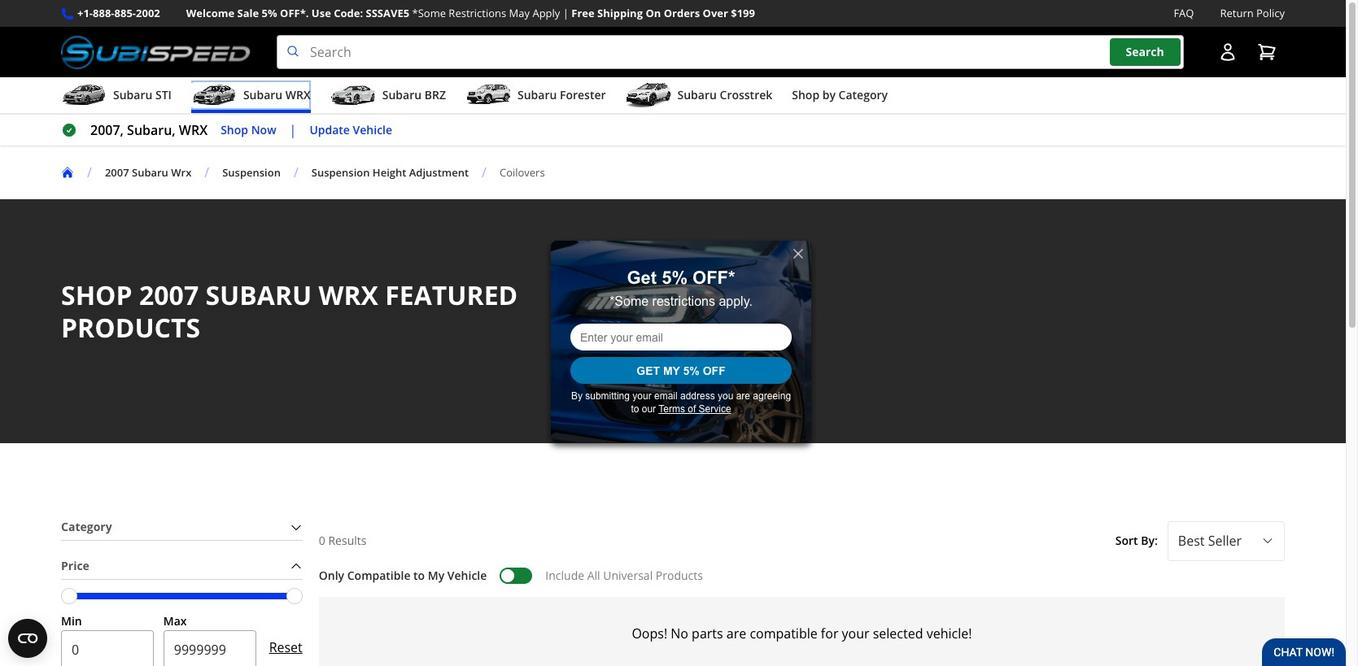 Task type: locate. For each thing, give the bounding box(es) containing it.
/
[[87, 164, 92, 182], [205, 164, 209, 182], [294, 164, 299, 182], [482, 164, 487, 182]]

by
[[823, 87, 836, 103]]

1 vertical spatial shop
[[221, 122, 248, 137]]

2 horizontal spatial wrx
[[319, 278, 378, 313]]

2007 inside shop 2007 subaru wrx featured products
[[139, 278, 199, 313]]

subaru sti
[[113, 87, 172, 103]]

only compatible to my vehicle
[[319, 568, 487, 583]]

shop for shop now
[[221, 122, 248, 137]]

shop
[[61, 278, 132, 313]]

0 results
[[319, 533, 367, 549]]

return policy link
[[1221, 5, 1285, 22]]

subaru sti button
[[61, 81, 172, 113]]

0 vertical spatial wrx
[[286, 87, 311, 103]]

oops!
[[632, 625, 668, 643]]

sssave5
[[366, 6, 410, 20]]

policy
[[1257, 6, 1285, 20]]

1 horizontal spatial 2007
[[139, 278, 199, 313]]

maximum slider
[[286, 588, 303, 604]]

subaru
[[206, 278, 312, 313]]

| right "now" at the top left
[[289, 121, 297, 139]]

shop inside dropdown button
[[792, 87, 820, 103]]

suspension for suspension
[[222, 165, 281, 180]]

subaru brz button
[[330, 81, 446, 113]]

by:
[[1141, 533, 1158, 549]]

restrictions
[[449, 6, 506, 20]]

Max text field
[[163, 631, 256, 667]]

price button
[[61, 554, 303, 579]]

subaru for subaru forester
[[518, 87, 557, 103]]

0 horizontal spatial vehicle
[[353, 122, 392, 137]]

2007 subaru wrx link
[[105, 165, 205, 180], [105, 165, 192, 180]]

0 vertical spatial shop
[[792, 87, 820, 103]]

0 horizontal spatial shop
[[221, 122, 248, 137]]

2007 right shop
[[139, 278, 199, 313]]

1 / from the left
[[87, 164, 92, 182]]

subaru wrx
[[243, 87, 311, 103]]

1 horizontal spatial wrx
[[286, 87, 311, 103]]

1 vertical spatial vehicle
[[448, 568, 487, 583]]

suspension link
[[222, 165, 294, 180], [222, 165, 281, 180]]

compatible
[[347, 568, 411, 583]]

subaru left brz
[[382, 87, 422, 103]]

1 horizontal spatial suspension
[[312, 165, 370, 180]]

Select... button
[[1168, 522, 1285, 561]]

oops! no parts are compatible for your selected vehicle!
[[632, 625, 972, 643]]

category button
[[61, 515, 303, 540]]

1 vertical spatial wrx
[[179, 121, 208, 139]]

shop 2007 subaru wrx featured products
[[61, 278, 518, 345]]

1 horizontal spatial vehicle
[[448, 568, 487, 583]]

subaru for subaru wrx
[[243, 87, 283, 103]]

results
[[328, 533, 367, 549]]

subaru up "now" at the top left
[[243, 87, 283, 103]]

height
[[373, 165, 406, 180]]

vehicle inside button
[[353, 122, 392, 137]]

suspension for suspension height adjustment
[[312, 165, 370, 180]]

2 suspension from the left
[[312, 165, 370, 180]]

0 horizontal spatial suspension
[[222, 165, 281, 180]]

0 horizontal spatial |
[[289, 121, 297, 139]]

subaru left crosstrek
[[678, 87, 717, 103]]

1 vertical spatial |
[[289, 121, 297, 139]]

select... image
[[1262, 535, 1275, 548]]

1 vertical spatial 2007
[[139, 278, 199, 313]]

subaru crosstrek button
[[626, 81, 773, 113]]

subaru,
[[127, 121, 176, 139]]

return
[[1221, 6, 1254, 20]]

subaru for subaru sti
[[113, 87, 153, 103]]

vehicle
[[353, 122, 392, 137], [448, 568, 487, 583]]

sale
[[237, 6, 259, 20]]

2007, subaru, wrx
[[90, 121, 208, 139]]

update vehicle button
[[310, 121, 392, 140]]

0 horizontal spatial wrx
[[179, 121, 208, 139]]

coilovers link
[[500, 165, 558, 180]]

suspension down shop now link on the left
[[222, 165, 281, 180]]

products
[[656, 568, 703, 583]]

wrx
[[171, 165, 192, 180]]

max
[[163, 613, 187, 629]]

include
[[546, 568, 585, 583]]

only
[[319, 568, 344, 583]]

shop left "now" at the top left
[[221, 122, 248, 137]]

suspension down update vehicle button
[[312, 165, 370, 180]]

welcome sale 5% off*. use code: sssave5 *some restrictions may apply | free shipping on orders over $199
[[186, 6, 755, 20]]

subaru for subaru crosstrek
[[678, 87, 717, 103]]

coilovers
[[500, 165, 545, 180]]

products
[[61, 310, 200, 345]]

suspension height adjustment
[[312, 165, 469, 180]]

wrx inside shop 2007 subaru wrx featured products
[[319, 278, 378, 313]]

vehicle right my
[[448, 568, 487, 583]]

1 suspension from the left
[[222, 165, 281, 180]]

use
[[312, 6, 331, 20]]

suspension height adjustment link
[[312, 165, 482, 180], [312, 165, 469, 180]]

/ for 2007 subaru wrx
[[87, 164, 92, 182]]

button image
[[1219, 42, 1238, 62]]

subaru wrx button
[[191, 81, 311, 113]]

crosstrek
[[720, 87, 773, 103]]

0 vertical spatial |
[[563, 6, 569, 20]]

+1-888-885-2002
[[77, 6, 160, 20]]

2 vertical spatial wrx
[[319, 278, 378, 313]]

category
[[61, 519, 112, 535]]

subaru left wrx
[[132, 165, 168, 180]]

2 / from the left
[[205, 164, 209, 182]]

Min text field
[[61, 631, 154, 667]]

a subaru sti thumbnail image image
[[61, 83, 107, 108]]

|
[[563, 6, 569, 20], [289, 121, 297, 139]]

subaru left sti
[[113, 87, 153, 103]]

shop
[[792, 87, 820, 103], [221, 122, 248, 137]]

subaru crosstrek
[[678, 87, 773, 103]]

2007 down 2007,
[[105, 165, 129, 180]]

| left free
[[563, 6, 569, 20]]

subispeed logo image
[[61, 35, 251, 69]]

0 vertical spatial vehicle
[[353, 122, 392, 137]]

for
[[821, 625, 839, 643]]

subaru left forester
[[518, 87, 557, 103]]

subaru
[[113, 87, 153, 103], [243, 87, 283, 103], [382, 87, 422, 103], [518, 87, 557, 103], [678, 87, 717, 103], [132, 165, 168, 180]]

shop by category button
[[792, 81, 888, 113]]

suspension
[[222, 165, 281, 180], [312, 165, 370, 180]]

min
[[61, 613, 82, 629]]

5%
[[262, 6, 277, 20]]

1 horizontal spatial shop
[[792, 87, 820, 103]]

vehicle down subaru brz dropdown button
[[353, 122, 392, 137]]

wrx
[[286, 87, 311, 103], [179, 121, 208, 139], [319, 278, 378, 313]]

include all universal products
[[546, 568, 703, 583]]

reset
[[269, 639, 303, 657]]

shop left by
[[792, 87, 820, 103]]

shop for shop by category
[[792, 87, 820, 103]]

0
[[319, 533, 325, 549]]

0 vertical spatial 2007
[[105, 165, 129, 180]]

3 / from the left
[[294, 164, 299, 182]]



Task type: describe. For each thing, give the bounding box(es) containing it.
search input field
[[277, 35, 1184, 69]]

open widget image
[[8, 619, 47, 658]]

$199
[[731, 6, 755, 20]]

+1-888-885-2002 link
[[77, 5, 160, 22]]

subaru for subaru brz
[[382, 87, 422, 103]]

universal
[[603, 568, 653, 583]]

subaru forester
[[518, 87, 606, 103]]

free
[[572, 6, 595, 20]]

price
[[61, 558, 89, 574]]

2007 subaru wrx link down 2007, subaru, wrx
[[105, 165, 192, 180]]

adjustment
[[409, 165, 469, 180]]

featured
[[385, 278, 518, 313]]

are
[[727, 625, 747, 643]]

on
[[646, 6, 661, 20]]

a subaru forester thumbnail image image
[[466, 83, 511, 108]]

reset button
[[269, 629, 303, 667]]

may
[[509, 6, 530, 20]]

2007 subaru wrx
[[105, 165, 192, 180]]

faq
[[1174, 6, 1194, 20]]

home image
[[61, 166, 74, 179]]

subaru forester button
[[466, 81, 606, 113]]

/ for suspension height adjustment
[[294, 164, 299, 182]]

no
[[671, 625, 689, 643]]

/ for suspension
[[205, 164, 209, 182]]

forester
[[560, 87, 606, 103]]

sti
[[155, 87, 172, 103]]

4 / from the left
[[482, 164, 487, 182]]

over
[[703, 6, 728, 20]]

1 horizontal spatial |
[[563, 6, 569, 20]]

apply
[[533, 6, 560, 20]]

parts
[[692, 625, 723, 643]]

a subaru brz thumbnail image image
[[330, 83, 376, 108]]

a subaru crosstrek thumbnail image image
[[626, 83, 671, 108]]

shop now
[[221, 122, 276, 137]]

a subaru wrx thumbnail image image
[[191, 83, 237, 108]]

shop now link
[[221, 121, 276, 140]]

wrx inside subaru wrx dropdown button
[[286, 87, 311, 103]]

2007,
[[90, 121, 124, 139]]

*some
[[412, 6, 446, 20]]

welcome
[[186, 6, 235, 20]]

your
[[842, 625, 870, 643]]

brz
[[425, 87, 446, 103]]

code:
[[334, 6, 363, 20]]

888-
[[93, 6, 114, 20]]

885-
[[114, 6, 136, 20]]

search button
[[1110, 39, 1181, 66]]

shop by category
[[792, 87, 888, 103]]

return policy
[[1221, 6, 1285, 20]]

all
[[587, 568, 600, 583]]

off*.
[[280, 6, 309, 20]]

sort by:
[[1116, 533, 1158, 549]]

search
[[1126, 44, 1165, 60]]

selected
[[873, 625, 923, 643]]

shipping
[[597, 6, 643, 20]]

update
[[310, 122, 350, 137]]

subaru brz
[[382, 87, 446, 103]]

now
[[251, 122, 276, 137]]

to
[[414, 568, 425, 583]]

minimum slider
[[61, 588, 77, 604]]

orders
[[664, 6, 700, 20]]

2007 subaru wrx link down subaru,
[[105, 165, 205, 180]]

sort
[[1116, 533, 1138, 549]]

+1-
[[77, 6, 93, 20]]

update vehicle
[[310, 122, 392, 137]]

compatible
[[750, 625, 818, 643]]

my
[[428, 568, 445, 583]]

0 horizontal spatial 2007
[[105, 165, 129, 180]]

vehicle!
[[927, 625, 972, 643]]

category
[[839, 87, 888, 103]]

faq link
[[1174, 5, 1194, 22]]



Task type: vqa. For each thing, say whether or not it's contained in the screenshot.
the made.
no



